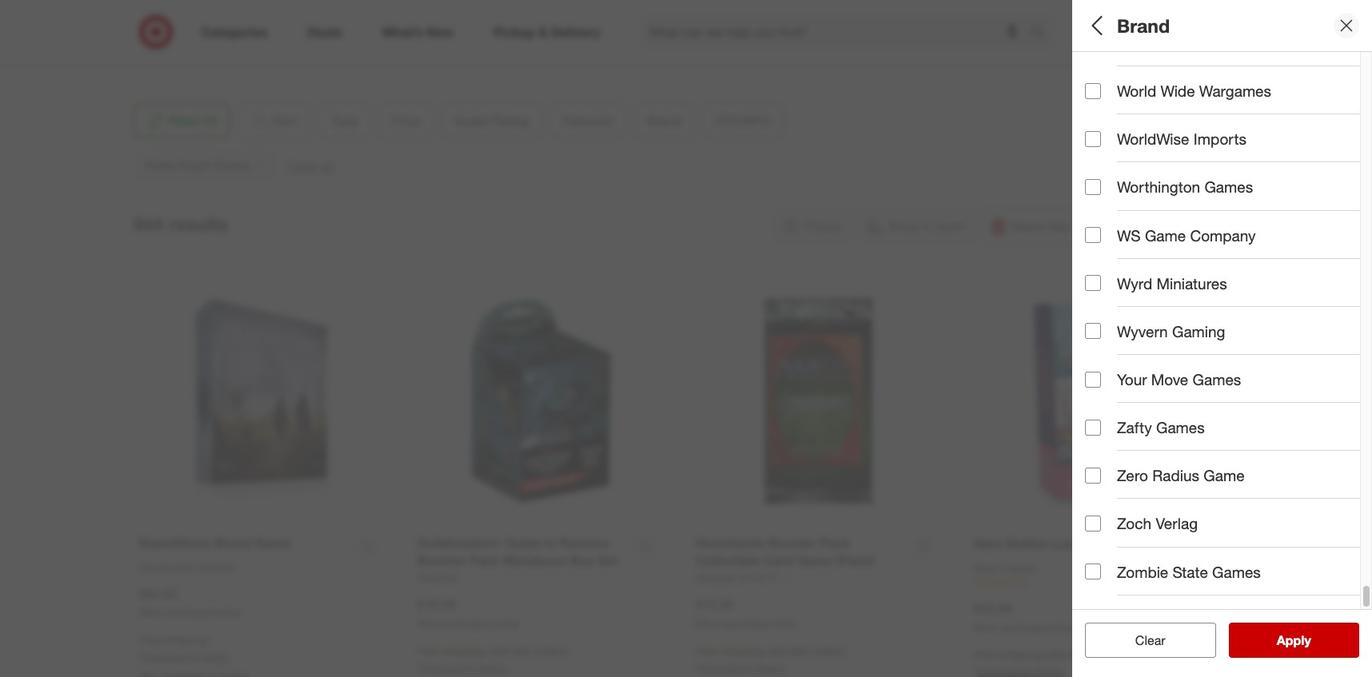 Task type: vqa. For each thing, say whether or not it's contained in the screenshot.
Check inside button
no



Task type: describe. For each thing, give the bounding box(es) containing it.
$50
[[1263, 139, 1281, 153]]

brand 0-hr art & technology; 25th century games; 2f-spiele; 2
[[1085, 287, 1373, 321]]

state
[[1173, 563, 1208, 581]]

zafty
[[1117, 418, 1152, 437]]

clear for clear all
[[1128, 633, 1158, 649]]

price $0  –  $15; $15  –  $25; $25  –  $50; $50  –  $100; $100  –  
[[1085, 119, 1373, 153]]

25th
[[1203, 307, 1225, 321]]

clear all
[[1128, 633, 1174, 649]]

$20.99 when purchased online
[[974, 601, 1076, 634]]

clear for clear
[[1136, 633, 1166, 649]]

$15.95 when purchased online
[[696, 597, 797, 630]]

2f-
[[1313, 307, 1330, 321]]

price
[[1085, 119, 1123, 137]]

free shipping with $35 orders*
[[974, 648, 1127, 662]]

brand for brand
[[1117, 14, 1170, 36]]

free for $20.99
[[974, 648, 996, 662]]

$35 for $18.99
[[513, 645, 531, 658]]

see
[[1260, 633, 1283, 649]]

type
[[1085, 63, 1119, 81]]

apply. for $15.95
[[756, 661, 786, 675]]

company
[[1191, 226, 1256, 244]]

search button
[[1024, 14, 1062, 53]]

$15.95
[[696, 597, 734, 613]]

Zero Radius Game checkbox
[[1085, 468, 1101, 484]]

gaming
[[1173, 322, 1226, 341]]

0-
[[1085, 307, 1096, 321]]

exclusions for $18.99
[[421, 661, 475, 675]]

apply
[[1277, 633, 1312, 649]]

zombie state games
[[1117, 563, 1261, 581]]

1 horizontal spatial games;
[[1188, 83, 1227, 97]]

when for $15.95
[[696, 618, 721, 630]]

$35 for $15.95
[[791, 645, 809, 658]]

shipping inside free shipping * * exclusions apply.
[[164, 634, 207, 647]]

53719
[[215, 29, 246, 43]]

Wyvern Gaming checkbox
[[1085, 323, 1101, 339]]

World Wide Wargames checkbox
[[1085, 83, 1101, 99]]

technology;
[[1139, 307, 1199, 321]]

when for $18.99
[[418, 618, 442, 630]]

$18.99
[[418, 597, 456, 613]]

hr
[[1096, 307, 1108, 321]]

filters
[[1113, 14, 1162, 36]]

brand for brand 0-hr art & technology; 25th century games; 2f-spiele; 2
[[1085, 287, 1129, 305]]

$25;
[[1178, 139, 1199, 153]]

worthington games
[[1117, 178, 1254, 196]]

944 results
[[133, 213, 228, 235]]

free shipping with $35 orders* * exclusions apply. for $15.95
[[696, 645, 848, 675]]

include
[[1117, 402, 1167, 421]]

shipping for $20.99
[[1000, 648, 1042, 662]]

* down $84.95
[[139, 650, 143, 664]]

* down $84.95 when purchased online
[[207, 634, 211, 647]]

free for $18.99
[[418, 645, 440, 658]]

world
[[1117, 82, 1157, 100]]

Worthington Games checkbox
[[1085, 179, 1101, 195]]

WorldWise Imports checkbox
[[1085, 131, 1101, 147]]

of
[[1198, 402, 1211, 421]]

zero radius game
[[1117, 467, 1245, 485]]

see results
[[1260, 633, 1328, 649]]

guest
[[1085, 180, 1128, 199]]

featured button
[[1085, 220, 1373, 276]]

verlag
[[1156, 515, 1198, 533]]

2
[[1367, 307, 1373, 321]]

guest rating button
[[1085, 164, 1373, 220]]

wyrd miniatures
[[1117, 274, 1228, 293]]

guest rating
[[1085, 180, 1180, 199]]

commerce
[[174, 13, 230, 27]]

purchased for $20.99
[[1002, 622, 1047, 634]]

$0
[[1085, 139, 1097, 153]]

world wide wargames
[[1117, 82, 1272, 100]]

worthington
[[1117, 178, 1201, 196]]

worldwise imports
[[1117, 130, 1247, 148]]

century
[[1228, 307, 1268, 321]]

clear button
[[1085, 623, 1216, 658]]

cards;
[[1326, 83, 1359, 97]]

online for $84.95
[[215, 607, 241, 619]]

free inside free shipping * * exclusions apply.
[[139, 634, 161, 647]]

online for $15.95
[[772, 618, 797, 630]]

0 horizontal spatial games;
[[1119, 83, 1158, 97]]

card
[[1161, 83, 1185, 97]]

collectible
[[1230, 83, 1283, 97]]

featured
[[1085, 231, 1149, 249]]

$84.95 when purchased online
[[139, 586, 241, 619]]

exclusions apply. button for $18.99
[[421, 661, 508, 677]]

purchased for $15.95
[[723, 618, 769, 630]]

purchased for $18.99
[[445, 618, 491, 630]]

with for $15.95
[[767, 645, 788, 658]]

0 horizontal spatial game
[[1145, 226, 1186, 244]]

online for $20.99
[[1050, 622, 1076, 634]]

all
[[1085, 14, 1108, 36]]

search
[[1024, 25, 1062, 41]]

free shipping with $35 orders* * exclusions apply. for $18.99
[[418, 645, 570, 675]]

free for $15.95
[[696, 645, 718, 658]]

purchased for $84.95
[[167, 607, 212, 619]]

zoch verlag
[[1117, 515, 1198, 533]]

$50;
[[1239, 139, 1260, 153]]

shipping for $18.99
[[443, 645, 486, 658]]



Task type: locate. For each thing, give the bounding box(es) containing it.
$35 down the $15.95 when purchased online
[[791, 645, 809, 658]]

fitchburg
[[146, 29, 193, 43]]

board
[[1085, 83, 1116, 97]]

trading
[[1286, 83, 1323, 97]]

results right see
[[1287, 633, 1328, 649]]

results inside button
[[1287, 633, 1328, 649]]

online inside $20.99 when purchased online
[[1050, 622, 1076, 634]]

$15
[[1141, 139, 1159, 153]]

clear
[[1128, 633, 1158, 649], [1136, 633, 1166, 649]]

orders* for $20.99
[[1090, 648, 1127, 662]]

brand inside brand 0-hr art & technology; 25th century games; 2f-spiele; 2
[[1085, 287, 1129, 305]]

wargames
[[1200, 82, 1272, 100]]

purchased inside the $15.95 when purchased online
[[723, 618, 769, 630]]

exclusions apply. button down the $15.95 when purchased online
[[700, 661, 786, 677]]

1 horizontal spatial $35
[[791, 645, 809, 658]]

online inside the $15.95 when purchased online
[[772, 618, 797, 630]]

2 horizontal spatial $35
[[1069, 648, 1087, 662]]

online inside $84.95 when purchased online
[[215, 607, 241, 619]]

2 horizontal spatial orders*
[[1090, 648, 1127, 662]]

results right 944
[[169, 213, 228, 235]]

$35 down $18.99 when purchased online
[[513, 645, 531, 658]]

when down $84.95
[[139, 607, 164, 619]]

free shipping with $35 orders* * exclusions apply.
[[418, 645, 570, 675], [696, 645, 848, 675]]

1 vertical spatial brand
[[1085, 287, 1129, 305]]

all
[[1161, 633, 1174, 649]]

$35 down $20.99 when purchased online
[[1069, 648, 1087, 662]]

apply. inside free shipping * * exclusions apply.
[[200, 650, 230, 664]]

see results button
[[1229, 623, 1360, 658]]

art
[[1111, 307, 1126, 321]]

game right radius
[[1204, 467, 1245, 485]]

1 horizontal spatial game
[[1204, 467, 1245, 485]]

imports
[[1194, 130, 1247, 148]]

results
[[169, 213, 228, 235], [1287, 633, 1328, 649]]

0 vertical spatial game
[[1145, 226, 1186, 244]]

clear down zombie
[[1136, 633, 1166, 649]]

with for $20.99
[[1045, 648, 1066, 662]]

zoch
[[1117, 515, 1152, 533]]

drive
[[258, 13, 284, 27]]

free down $15.95
[[696, 645, 718, 658]]

0 horizontal spatial orders*
[[534, 645, 570, 658]]

1 horizontal spatial exclusions apply. button
[[421, 661, 508, 677]]

games; left card
[[1119, 83, 1158, 97]]

online for $18.99
[[493, 618, 519, 630]]

apply. down $18.99 when purchased online
[[478, 661, 508, 675]]

orders* for $15.95
[[812, 645, 848, 658]]

worldwise
[[1117, 130, 1190, 148]]

exclusions down $84.95 when purchased online
[[143, 650, 197, 664]]

1 vertical spatial results
[[1287, 633, 1328, 649]]

purchased inside $18.99 when purchased online
[[445, 618, 491, 630]]

0 horizontal spatial free shipping with $35 orders* * exclusions apply.
[[418, 645, 570, 675]]

1
[[1024, 577, 1029, 589]]

brand dialog
[[1073, 0, 1373, 677]]

$100;
[[1300, 139, 1328, 153]]

game
[[1145, 226, 1186, 244], [1204, 467, 1245, 485]]

1 free shipping with $35 orders* * exclusions apply. from the left
[[418, 645, 570, 675]]

0 horizontal spatial $35
[[513, 645, 531, 658]]

$84.95
[[139, 586, 178, 602]]

with down the $15.95 when purchased online
[[767, 645, 788, 658]]

$25
[[1202, 139, 1220, 153]]

Include out of stock checkbox
[[1085, 404, 1101, 420]]

radius
[[1153, 467, 1200, 485]]

miniatures
[[1157, 274, 1228, 293]]

What can we help you find? suggestions appear below search field
[[640, 14, 1035, 50]]

1 vertical spatial game
[[1204, 467, 1245, 485]]

online inside $18.99 when purchased online
[[493, 618, 519, 630]]

,
[[193, 29, 196, 43]]

games; right card
[[1188, 83, 1227, 97]]

purchased down $20.99 at the right bottom of page
[[1002, 622, 1047, 634]]

type board games; card games; collectible trading cards; ga
[[1085, 63, 1373, 97]]

fpo/apo button
[[1085, 332, 1373, 388]]

when
[[139, 607, 164, 619], [418, 618, 442, 630], [696, 618, 721, 630], [974, 622, 999, 634]]

results for see results
[[1287, 633, 1328, 649]]

brand
[[1117, 14, 1170, 36], [1085, 287, 1129, 305]]

2 clear from the left
[[1136, 633, 1166, 649]]

games; left 2f-
[[1271, 307, 1310, 321]]

brand up hr in the top right of the page
[[1085, 287, 1129, 305]]

0 horizontal spatial with
[[489, 645, 509, 658]]

2835
[[146, 13, 171, 27]]

free down $20.99 at the right bottom of page
[[974, 648, 996, 662]]

apply.
[[200, 650, 230, 664], [478, 661, 508, 675], [756, 661, 786, 675]]

ws
[[1117, 226, 1141, 244]]

&
[[1129, 307, 1136, 321]]

game right ws
[[1145, 226, 1186, 244]]

free down $84.95
[[139, 634, 161, 647]]

stock
[[1215, 402, 1252, 421]]

Zoch Verlag checkbox
[[1085, 516, 1101, 532]]

$15;
[[1116, 139, 1137, 153]]

orders*
[[534, 645, 570, 658], [812, 645, 848, 658], [1090, 648, 1127, 662]]

your
[[1117, 370, 1147, 389]]

Your Move Games checkbox
[[1085, 372, 1101, 388]]

wyvern
[[1117, 322, 1168, 341]]

1 link
[[974, 576, 1221, 590]]

zero
[[1117, 467, 1149, 485]]

$18.99 when purchased online
[[418, 597, 519, 630]]

purchased inside $84.95 when purchased online
[[167, 607, 212, 619]]

purchased
[[167, 607, 212, 619], [445, 618, 491, 630], [723, 618, 769, 630], [1002, 622, 1047, 634]]

WS Game Company checkbox
[[1085, 227, 1101, 243]]

Zafty Games checkbox
[[1085, 420, 1101, 436]]

when for $84.95
[[139, 607, 164, 619]]

games;
[[1119, 83, 1158, 97], [1188, 83, 1227, 97], [1271, 307, 1310, 321]]

brand inside dialog
[[1117, 14, 1170, 36]]

move
[[1152, 370, 1189, 389]]

1 horizontal spatial orders*
[[812, 645, 848, 658]]

$35 for $20.99
[[1069, 648, 1087, 662]]

1 horizontal spatial apply.
[[478, 661, 508, 675]]

when down $20.99 at the right bottom of page
[[974, 622, 999, 634]]

* down $15.95
[[696, 661, 700, 675]]

clear left all
[[1128, 633, 1158, 649]]

shipping down the $15.95 when purchased online
[[721, 645, 764, 658]]

park
[[233, 13, 255, 27]]

all filters dialog
[[1073, 0, 1373, 677]]

zombie
[[1117, 563, 1169, 581]]

wi
[[199, 29, 212, 43]]

Wyrd Miniatures checkbox
[[1085, 275, 1101, 291]]

Zombie State Games checkbox
[[1085, 564, 1101, 580]]

exclusions apply. button
[[143, 650, 230, 666], [421, 661, 508, 677], [700, 661, 786, 677]]

exclusions down the $15.95 when purchased online
[[700, 661, 753, 675]]

ga
[[1362, 83, 1373, 97]]

orders* for $18.99
[[534, 645, 570, 658]]

exclusions apply. button down $18.99 when purchased online
[[421, 661, 508, 677]]

include out of stock
[[1117, 402, 1252, 421]]

1 horizontal spatial free shipping with $35 orders* * exclusions apply.
[[696, 645, 848, 675]]

out
[[1171, 402, 1193, 421]]

purchased down $18.99
[[445, 618, 491, 630]]

wide
[[1161, 82, 1195, 100]]

us
[[146, 45, 161, 59]]

fpo/apo
[[1085, 348, 1154, 367]]

2 free shipping with $35 orders* * exclusions apply. from the left
[[696, 645, 848, 675]]

with down $20.99 when purchased online
[[1045, 648, 1066, 662]]

0 horizontal spatial exclusions apply. button
[[143, 650, 230, 666]]

2 horizontal spatial exclusions apply. button
[[700, 661, 786, 677]]

2 horizontal spatial exclusions
[[700, 661, 753, 675]]

wyrd
[[1117, 274, 1153, 293]]

1 clear from the left
[[1128, 633, 1158, 649]]

when for $20.99
[[974, 622, 999, 634]]

apply. down $84.95 when purchased online
[[200, 650, 230, 664]]

apply button
[[1229, 623, 1360, 658]]

0 vertical spatial results
[[169, 213, 228, 235]]

exclusions for $15.95
[[700, 661, 753, 675]]

online
[[215, 607, 241, 619], [493, 618, 519, 630], [772, 618, 797, 630], [1050, 622, 1076, 634]]

exclusions inside free shipping * * exclusions apply.
[[143, 650, 197, 664]]

when inside $84.95 when purchased online
[[139, 607, 164, 619]]

free shipping * * exclusions apply.
[[139, 634, 230, 664]]

ws game company
[[1117, 226, 1256, 244]]

944
[[133, 213, 164, 235]]

apply. down the $15.95 when purchased online
[[756, 661, 786, 675]]

0 horizontal spatial results
[[169, 213, 228, 235]]

1 horizontal spatial results
[[1287, 633, 1328, 649]]

exclusions apply. button down $84.95 when purchased online
[[143, 650, 230, 666]]

free
[[139, 634, 161, 647], [418, 645, 440, 658], [696, 645, 718, 658], [974, 648, 996, 662]]

when down $15.95
[[696, 618, 721, 630]]

games; inside brand 0-hr art & technology; 25th century games; 2f-spiele; 2
[[1271, 307, 1310, 321]]

zafty games
[[1117, 418, 1205, 437]]

2835 commerce park drive fitchburg , wi 53719 us
[[146, 13, 284, 59]]

with for $18.99
[[489, 645, 509, 658]]

* down $18.99
[[418, 661, 421, 675]]

2 horizontal spatial apply.
[[756, 661, 786, 675]]

2 horizontal spatial games;
[[1271, 307, 1310, 321]]

0 horizontal spatial exclusions
[[143, 650, 197, 664]]

brand right all
[[1117, 14, 1170, 36]]

wizkids
[[1117, 34, 1172, 52]]

when inside $20.99 when purchased online
[[974, 622, 999, 634]]

free shipping with $35 orders* * exclusions apply. down the $15.95 when purchased online
[[696, 645, 848, 675]]

shipping down $84.95 when purchased online
[[164, 634, 207, 647]]

1 horizontal spatial exclusions
[[421, 661, 475, 675]]

shipping down $18.99 when purchased online
[[443, 645, 486, 658]]

exclusions down $18.99 when purchased online
[[421, 661, 475, 675]]

2 horizontal spatial with
[[1045, 648, 1066, 662]]

purchased inside $20.99 when purchased online
[[1002, 622, 1047, 634]]

apply. for $18.99
[[478, 661, 508, 675]]

shipping for $15.95
[[721, 645, 764, 658]]

purchased down $15.95
[[723, 618, 769, 630]]

shipping down $20.99 when purchased online
[[1000, 648, 1042, 662]]

clear all button
[[1085, 623, 1216, 658]]

exclusions apply. button for $15.95
[[700, 661, 786, 677]]

results for 944 results
[[169, 213, 228, 235]]

$20.99
[[974, 601, 1013, 617]]

when inside $18.99 when purchased online
[[418, 618, 442, 630]]

when down $18.99
[[418, 618, 442, 630]]

with down $18.99 when purchased online
[[489, 645, 509, 658]]

clear inside brand dialog
[[1136, 633, 1166, 649]]

clear inside all filters dialog
[[1128, 633, 1158, 649]]

$100
[[1331, 139, 1355, 153]]

0 horizontal spatial apply.
[[200, 650, 230, 664]]

1 horizontal spatial with
[[767, 645, 788, 658]]

free shipping with $35 orders* * exclusions apply. down $18.99 when purchased online
[[418, 645, 570, 675]]

$35
[[513, 645, 531, 658], [791, 645, 809, 658], [1069, 648, 1087, 662]]

when inside the $15.95 when purchased online
[[696, 618, 721, 630]]

0 vertical spatial brand
[[1117, 14, 1170, 36]]

exclusions
[[143, 650, 197, 664], [421, 661, 475, 675], [700, 661, 753, 675]]

your move games
[[1117, 370, 1242, 389]]

purchased up free shipping * * exclusions apply.
[[167, 607, 212, 619]]

free down $18.99
[[418, 645, 440, 658]]

spiele;
[[1330, 307, 1364, 321]]

all filters
[[1085, 14, 1162, 36]]

wyvern gaming
[[1117, 322, 1226, 341]]



